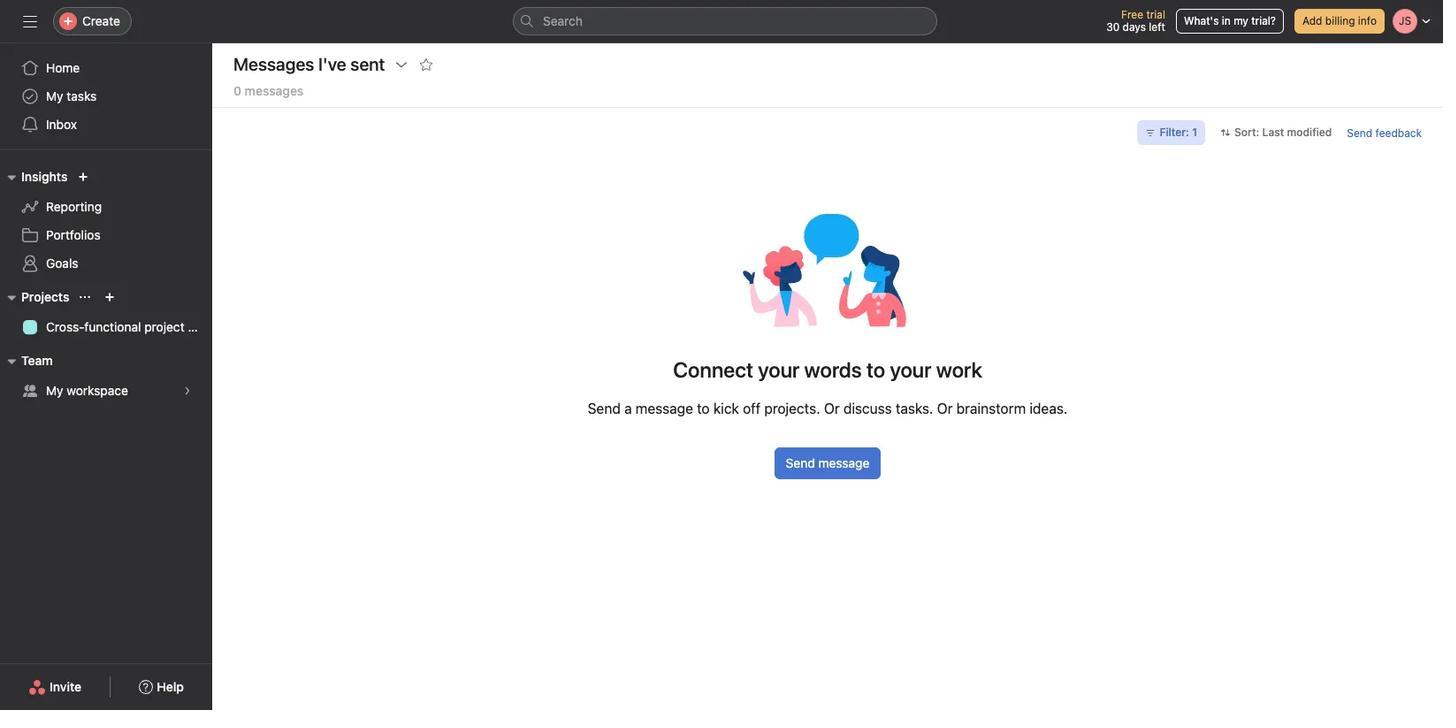 Task type: locate. For each thing, give the bounding box(es) containing it.
message right a
[[636, 401, 693, 417]]

new image
[[78, 172, 89, 182]]

to left kick
[[697, 401, 710, 417]]

message inside button
[[819, 456, 870, 471]]

help button
[[128, 671, 195, 703]]

1
[[1193, 126, 1198, 139]]

0 horizontal spatial or
[[824, 401, 840, 417]]

create button
[[53, 7, 132, 35]]

to up discuss
[[867, 357, 886, 382]]

ideas.
[[1030, 401, 1068, 417]]

a
[[625, 401, 632, 417]]

invite
[[50, 679, 82, 694]]

send for send a message to kick off projects. or discuss tasks. or brainstorm ideas.
[[588, 401, 621, 417]]

my
[[46, 88, 63, 103], [46, 383, 63, 398]]

0 horizontal spatial message
[[636, 401, 693, 417]]

my down team
[[46, 383, 63, 398]]

2 my from the top
[[46, 383, 63, 398]]

0 vertical spatial my
[[46, 88, 63, 103]]

my for my workspace
[[46, 383, 63, 398]]

projects.
[[765, 401, 821, 417]]

1 horizontal spatial to
[[867, 357, 886, 382]]

your work
[[890, 357, 983, 382]]

see details, my workspace image
[[182, 386, 193, 396]]

send message button
[[775, 448, 881, 479]]

home link
[[11, 54, 202, 82]]

send down projects.
[[786, 456, 815, 471]]

sort: last modified button
[[1213, 120, 1340, 145]]

i've sent
[[318, 54, 385, 74]]

1 horizontal spatial or
[[937, 401, 953, 417]]

filter: 1
[[1160, 126, 1198, 139]]

team button
[[0, 350, 53, 372]]

filter: 1 button
[[1138, 120, 1206, 145]]

help
[[157, 679, 184, 694]]

my tasks link
[[11, 82, 202, 111]]

info
[[1359, 14, 1377, 27]]

or
[[824, 401, 840, 417], [937, 401, 953, 417]]

my inside global element
[[46, 88, 63, 103]]

send inside button
[[786, 456, 815, 471]]

1 horizontal spatial send
[[786, 456, 815, 471]]

send left feedback
[[1348, 126, 1373, 139]]

my left "tasks"
[[46, 88, 63, 103]]

goals
[[46, 256, 78, 271]]

sort:
[[1235, 126, 1260, 139]]

0 vertical spatial message
[[636, 401, 693, 417]]

to
[[867, 357, 886, 382], [697, 401, 710, 417]]

or right tasks.
[[937, 401, 953, 417]]

1 horizontal spatial message
[[819, 456, 870, 471]]

or left discuss
[[824, 401, 840, 417]]

send left a
[[588, 401, 621, 417]]

goals link
[[11, 249, 202, 278]]

add to starred image
[[419, 57, 433, 72]]

1 my from the top
[[46, 88, 63, 103]]

1 vertical spatial message
[[819, 456, 870, 471]]

send feedback
[[1348, 126, 1422, 139]]

free
[[1122, 8, 1144, 21]]

30
[[1107, 20, 1120, 34]]

message
[[636, 401, 693, 417], [819, 456, 870, 471]]

functional
[[84, 319, 141, 334]]

plan
[[188, 319, 212, 334]]

teams element
[[0, 345, 212, 409]]

portfolios
[[46, 227, 101, 242]]

what's in my trial? button
[[1176, 9, 1284, 34]]

0 vertical spatial send
[[1348, 126, 1373, 139]]

search list box
[[513, 7, 938, 35]]

home
[[46, 60, 80, 75]]

insights button
[[0, 166, 68, 188]]

invite button
[[17, 671, 93, 703]]

hide sidebar image
[[23, 14, 37, 28]]

connect your words to your work
[[673, 357, 983, 382]]

my inside teams element
[[46, 383, 63, 398]]

1 vertical spatial to
[[697, 401, 710, 417]]

send for send feedback
[[1348, 126, 1373, 139]]

send message
[[786, 456, 870, 471]]

days
[[1123, 20, 1146, 34]]

message down send a message to kick off projects. or discuss tasks. or brainstorm ideas.
[[819, 456, 870, 471]]

portfolios link
[[11, 221, 202, 249]]

2 horizontal spatial send
[[1348, 126, 1373, 139]]

reporting link
[[11, 193, 202, 221]]

0 horizontal spatial send
[[588, 401, 621, 417]]

1 vertical spatial send
[[588, 401, 621, 417]]

2 vertical spatial send
[[786, 456, 815, 471]]

1 vertical spatial my
[[46, 383, 63, 398]]

insights
[[21, 169, 68, 184]]

cross-
[[46, 319, 84, 334]]

search button
[[513, 7, 938, 35]]

search
[[543, 13, 583, 28]]

send
[[1348, 126, 1373, 139], [588, 401, 621, 417], [786, 456, 815, 471]]

insights element
[[0, 161, 212, 281]]

0 horizontal spatial to
[[697, 401, 710, 417]]

0 vertical spatial to
[[867, 357, 886, 382]]

projects button
[[0, 287, 69, 308]]

show options, current sort, top image
[[80, 292, 91, 303]]



Task type: describe. For each thing, give the bounding box(es) containing it.
projects
[[21, 289, 69, 304]]

new project or portfolio image
[[105, 292, 115, 303]]

projects element
[[0, 281, 212, 345]]

filter:
[[1160, 126, 1190, 139]]

your
[[758, 357, 800, 382]]

tasks.
[[896, 401, 934, 417]]

messages i've sent
[[234, 54, 385, 74]]

sort: last modified
[[1235, 126, 1333, 139]]

0 messages
[[234, 83, 304, 98]]

team
[[21, 353, 53, 368]]

messages
[[234, 54, 314, 74]]

add billing info button
[[1295, 9, 1385, 34]]

messages
[[245, 83, 304, 98]]

create
[[82, 13, 120, 28]]

cross-functional project plan
[[46, 319, 212, 334]]

inbox
[[46, 117, 77, 132]]

tasks
[[67, 88, 97, 103]]

cross-functional project plan link
[[11, 313, 212, 341]]

discuss
[[844, 401, 892, 417]]

actions image
[[394, 57, 408, 72]]

my
[[1234, 14, 1249, 27]]

connect
[[673, 357, 754, 382]]

send for send message
[[786, 456, 815, 471]]

global element
[[0, 43, 212, 149]]

what's
[[1184, 14, 1219, 27]]

off
[[743, 401, 761, 417]]

send a message to kick off projects. or discuss tasks. or brainstorm ideas.
[[588, 401, 1068, 417]]

billing
[[1326, 14, 1356, 27]]

my tasks
[[46, 88, 97, 103]]

to for kick
[[697, 401, 710, 417]]

modified
[[1288, 126, 1333, 139]]

feedback
[[1376, 126, 1422, 139]]

what's in my trial?
[[1184, 14, 1276, 27]]

0
[[234, 83, 241, 98]]

project
[[144, 319, 185, 334]]

brainstorm
[[957, 401, 1026, 417]]

left
[[1149, 20, 1166, 34]]

trial
[[1147, 8, 1166, 21]]

my workspace link
[[11, 377, 202, 405]]

my for my tasks
[[46, 88, 63, 103]]

add billing info
[[1303, 14, 1377, 27]]

inbox link
[[11, 111, 202, 139]]

send feedback link
[[1348, 124, 1422, 141]]

reporting
[[46, 199, 102, 214]]

workspace
[[67, 383, 128, 398]]

2 or from the left
[[937, 401, 953, 417]]

last
[[1263, 126, 1285, 139]]

to for your work
[[867, 357, 886, 382]]

trial?
[[1252, 14, 1276, 27]]

free trial 30 days left
[[1107, 8, 1166, 34]]

0 messages button
[[234, 83, 304, 107]]

my workspace
[[46, 383, 128, 398]]

1 or from the left
[[824, 401, 840, 417]]

in
[[1222, 14, 1231, 27]]

words
[[805, 357, 862, 382]]

add
[[1303, 14, 1323, 27]]

kick
[[714, 401, 739, 417]]



Task type: vqa. For each thing, say whether or not it's contained in the screenshot.
the "info"
yes



